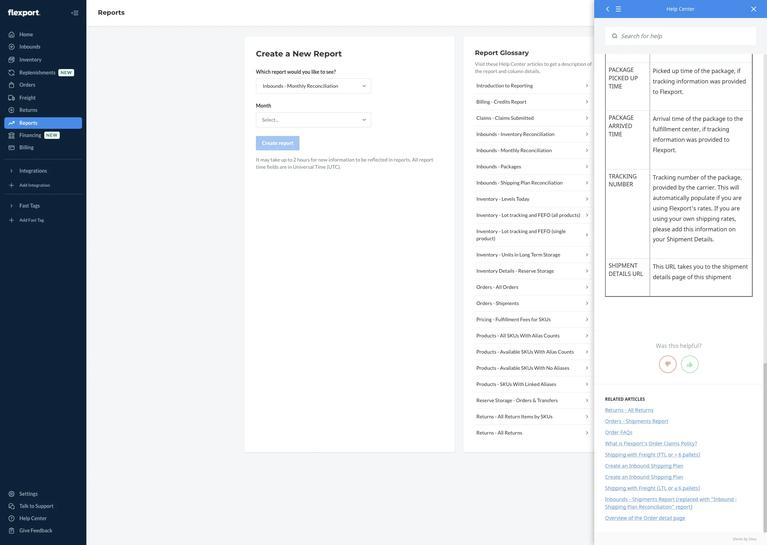 Task type: locate. For each thing, give the bounding box(es) containing it.
0 horizontal spatial reports link
[[4, 117, 82, 129]]

all inside returns - all return items by skus button
[[498, 414, 504, 420]]

with for products - available skus with alias counts
[[534, 349, 545, 355]]

1 vertical spatial alias
[[546, 349, 557, 355]]

- inside inbounds - packages button
[[498, 163, 500, 170]]

term
[[531, 252, 543, 258]]

by right items
[[535, 414, 540, 420]]

lot inside button
[[502, 212, 509, 218]]

1 horizontal spatial monthly
[[501, 147, 520, 153]]

order for the
[[644, 515, 658, 522]]

freight up returns link
[[19, 95, 36, 101]]

center inside visit these help center articles to get a description of the report and column details.
[[511, 61, 526, 67]]

1 horizontal spatial articles
[[625, 396, 645, 402]]

fields
[[267, 164, 279, 170]]

inbounds - monthly reconciliation down which report would you like to see?
[[263, 83, 338, 89]]

shipments for orders - shipments report
[[626, 418, 651, 425]]

tracking inside inventory - lot tracking and fefo (all products) button
[[510, 212, 528, 218]]

would
[[287, 69, 301, 75]]

2 vertical spatial new
[[318, 157, 328, 163]]

or left >
[[668, 451, 673, 458]]

plan down >
[[673, 463, 684, 469]]

2 or from the top
[[668, 485, 673, 492]]

all down fulfillment
[[500, 333, 506, 339]]

0 vertical spatial of
[[587, 61, 592, 67]]

2 fefo from the top
[[538, 228, 551, 234]]

reconciliation down like
[[307, 83, 338, 89]]

≤
[[675, 485, 677, 492]]

0 vertical spatial order
[[605, 429, 619, 436]]

all inside returns - all returns button
[[498, 430, 504, 436]]

2 tracking from the top
[[510, 228, 528, 234]]

- up 'products - skus with linked aliases'
[[497, 365, 499, 371]]

(utc).
[[327, 164, 341, 170]]

0 horizontal spatial a
[[285, 49, 290, 59]]

inbounds - shipping plan reconciliation
[[477, 180, 563, 186]]

returns - all returns
[[605, 407, 654, 414], [477, 430, 522, 436]]

products inside products - available skus with alias counts button
[[477, 349, 496, 355]]

report inside inbounds - shipments report (replaced with "inbound - shipping plan reconciliation" report)
[[659, 496, 675, 503]]

fefo inside inventory - lot tracking and fefo (single product)
[[538, 228, 551, 234]]

a
[[285, 49, 290, 59], [558, 61, 561, 67]]

1 horizontal spatial help
[[499, 61, 510, 67]]

inbounds - monthly reconciliation inside inbounds - monthly reconciliation button
[[477, 147, 552, 153]]

0 vertical spatial 6
[[679, 451, 682, 458]]

1 pallets) from the top
[[683, 451, 700, 458]]

1 vertical spatial or
[[668, 485, 673, 492]]

- inside inventory - levels today button
[[499, 196, 501, 202]]

counts inside button
[[544, 333, 560, 339]]

(ftl
[[657, 451, 667, 458]]

0 vertical spatial add
[[19, 183, 27, 188]]

- for returns - all returns button
[[495, 430, 497, 436]]

help up give
[[19, 516, 30, 522]]

1 vertical spatial add
[[19, 218, 27, 223]]

2 6 from the top
[[679, 485, 682, 492]]

articles up details.
[[527, 61, 543, 67]]

monthly inside button
[[501, 147, 520, 153]]

1 vertical spatial articles
[[625, 396, 645, 402]]

what is flexport's order claims policy?
[[605, 440, 697, 447]]

which
[[256, 69, 271, 75]]

- for inbounds - monthly reconciliation button
[[498, 147, 500, 153]]

1 vertical spatial reports
[[19, 120, 37, 126]]

- inside inbounds - shipping plan reconciliation button
[[498, 180, 500, 186]]

inventory for inventory - units in long term storage
[[477, 252, 498, 258]]

alias for products - all skus with alias counts
[[532, 333, 543, 339]]

- down products - all skus with alias counts
[[497, 349, 499, 355]]

inbound up "shipping with freight (ltl or ≤ 6  pallets)"
[[629, 474, 650, 481]]

may
[[260, 157, 270, 163]]

report inside billing - credits report button
[[511, 99, 527, 105]]

2 available from the top
[[500, 365, 520, 371]]

counts inside button
[[558, 349, 574, 355]]

help inside visit these help center articles to get a description of the report and column details.
[[499, 61, 510, 67]]

0 vertical spatial fast
[[19, 203, 29, 209]]

all inside the orders - all orders 'button'
[[496, 284, 502, 290]]

inventory inside inventory - lot tracking and fefo (single product)
[[477, 228, 498, 234]]

2 vertical spatial and
[[529, 228, 537, 234]]

- inside the orders - all orders 'button'
[[493, 284, 495, 290]]

6 for >
[[679, 451, 682, 458]]

skus up reserve storage - orders & transfers
[[500, 381, 512, 387]]

- for billing - credits report button on the right of page
[[491, 99, 493, 105]]

claims down credits
[[495, 115, 510, 121]]

- for inbounds - inventory reconciliation button
[[498, 131, 500, 137]]

and inside inventory - lot tracking and fefo (single product)
[[529, 228, 537, 234]]

1 horizontal spatial alias
[[546, 349, 557, 355]]

- left the packages
[[498, 163, 500, 170]]

lot up units
[[502, 228, 509, 234]]

shipments inside orders - shipments "button"
[[496, 300, 519, 306]]

lot
[[502, 212, 509, 218], [502, 228, 509, 234]]

order up what at the bottom of the page
[[605, 429, 619, 436]]

tracking down today
[[510, 212, 528, 218]]

levels
[[502, 196, 515, 202]]

returns
[[19, 107, 37, 113], [605, 407, 624, 414], [635, 407, 654, 414], [477, 414, 494, 420], [477, 430, 494, 436], [505, 430, 522, 436]]

fefo inside inventory - lot tracking and fefo (all products) button
[[538, 212, 551, 218]]

2 horizontal spatial center
[[679, 5, 695, 12]]

billing - credits report
[[477, 99, 527, 105]]

products)
[[559, 212, 580, 218]]

see?
[[326, 69, 336, 75]]

- inside inventory - units in long term storage "button"
[[499, 252, 501, 258]]

pallets) for shipping with freight (ltl or ≤ 6  pallets)
[[683, 485, 700, 492]]

- inside products - skus with linked aliases button
[[497, 381, 499, 387]]

fefo left (single at the top right of page
[[538, 228, 551, 234]]

for right fees
[[531, 316, 538, 323]]

2 lot from the top
[[502, 228, 509, 234]]

0 horizontal spatial monthly
[[287, 83, 306, 89]]

0 vertical spatial counts
[[544, 333, 560, 339]]

overview
[[605, 515, 627, 522]]

a left new
[[285, 49, 290, 59]]

inventory for inventory - lot tracking and fefo (all products)
[[477, 212, 498, 218]]

with inside products - all skus with alias counts button
[[520, 333, 531, 339]]

to left 2
[[288, 157, 292, 163]]

inbounds inside inbounds - shipments report (replaced with "inbound - shipping plan reconciliation" report)
[[605, 496, 628, 503]]

2 vertical spatial center
[[31, 516, 47, 522]]

- for returns - all return items by skus button
[[495, 414, 497, 420]]

with inside products - available skus with no aliases button
[[534, 365, 545, 371]]

with for (ltl
[[627, 485, 638, 492]]

lot for inventory - lot tracking and fefo (single product)
[[502, 228, 509, 234]]

all inside it may take up to 2 hours for new information to be reflected in reports. all report time fields are in universal time (utc).
[[412, 157, 418, 163]]

2 vertical spatial storage
[[495, 398, 512, 404]]

0 horizontal spatial new
[[46, 133, 58, 138]]

add left integration
[[19, 183, 27, 188]]

- for inventory - lot tracking and fefo (single product) button
[[499, 228, 501, 234]]

1 available from the top
[[500, 349, 520, 355]]

add for add fast tag
[[19, 218, 27, 223]]

to inside talk to support button
[[30, 503, 34, 509]]

1 vertical spatial billing
[[19, 144, 34, 151]]

1 horizontal spatial a
[[558, 61, 561, 67]]

billing
[[477, 99, 490, 105], [19, 144, 34, 151]]

1 horizontal spatial reports
[[98, 9, 125, 17]]

with left (ltl
[[627, 485, 638, 492]]

0 vertical spatial new
[[61, 70, 72, 75]]

inventory up product)
[[477, 228, 498, 234]]

report for create
[[314, 49, 342, 59]]

- left levels
[[499, 196, 501, 202]]

- for "pricing - fulfillment fees for skus" button
[[493, 316, 495, 323]]

1 vertical spatial counts
[[558, 349, 574, 355]]

2 add from the top
[[19, 218, 27, 223]]

reports
[[98, 9, 125, 17], [19, 120, 37, 126]]

0 vertical spatial a
[[285, 49, 290, 59]]

- for orders - shipments "button"
[[493, 300, 495, 306]]

0 horizontal spatial articles
[[527, 61, 543, 67]]

shipments up faqs
[[626, 418, 651, 425]]

- for claims - claims submitted button
[[492, 115, 494, 121]]

counts
[[544, 333, 560, 339], [558, 349, 574, 355]]

in left "long"
[[515, 252, 519, 258]]

alias
[[532, 333, 543, 339], [546, 349, 557, 355]]

0 horizontal spatial reserve
[[477, 398, 494, 404]]

0 vertical spatial and
[[499, 68, 507, 74]]

- down claims - claims submitted
[[498, 131, 500, 137]]

- inside inventory - lot tracking and fefo (all products) button
[[499, 212, 501, 218]]

0 vertical spatial an
[[622, 463, 628, 469]]

report inside visit these help center articles to get a description of the report and column details.
[[483, 68, 498, 74]]

storage down term on the right of page
[[537, 268, 554, 274]]

with inside products - skus with linked aliases button
[[513, 381, 524, 387]]

- for inventory - levels today button in the top of the page
[[499, 196, 501, 202]]

shipments down "shipping with freight (ltl or ≤ 6  pallets)"
[[632, 496, 658, 503]]

to left get
[[544, 61, 549, 67]]

report
[[483, 68, 498, 74], [272, 69, 286, 75], [279, 140, 293, 146], [419, 157, 433, 163]]

1 fefo from the top
[[538, 212, 551, 218]]

center down talk to support
[[31, 516, 47, 522]]

alias inside button
[[532, 333, 543, 339]]

order up shipping with freight (ftl or > 6  pallets)
[[649, 440, 663, 447]]

skus down orders - shipments "button"
[[539, 316, 551, 323]]

inbounds - monthly reconciliation
[[263, 83, 338, 89], [477, 147, 552, 153]]

2 products from the top
[[477, 349, 496, 355]]

0 vertical spatial help
[[667, 5, 678, 12]]

give
[[19, 528, 30, 534]]

- for inbounds - shipping plan reconciliation button
[[498, 180, 500, 186]]

report for orders
[[653, 418, 669, 425]]

1 vertical spatial order
[[649, 440, 663, 447]]

2 vertical spatial shipments
[[632, 496, 658, 503]]

2 pallets) from the top
[[683, 485, 700, 492]]

1 vertical spatial inbound
[[629, 474, 650, 481]]

products for products - all skus with alias counts
[[477, 333, 496, 339]]

0 vertical spatial lot
[[502, 212, 509, 218]]

create
[[256, 49, 283, 59], [262, 140, 278, 146], [605, 463, 621, 469], [605, 474, 621, 481]]

with inside products - available skus with alias counts button
[[534, 349, 545, 355]]

all up orders - shipments
[[496, 284, 502, 290]]

0 vertical spatial shipments
[[496, 300, 519, 306]]

- left units
[[499, 252, 501, 258]]

3 products from the top
[[477, 365, 496, 371]]

new for financing
[[46, 133, 58, 138]]

inventory for inventory
[[19, 57, 42, 63]]

inbounds link
[[4, 41, 82, 53]]

- left credits
[[491, 99, 493, 105]]

tags
[[30, 203, 40, 209]]

reconciliation down claims - claims submitted button
[[523, 131, 555, 137]]

or for >
[[668, 451, 673, 458]]

(single
[[552, 228, 566, 234]]

0 vertical spatial alias
[[532, 333, 543, 339]]

pallets) up the (replaced
[[683, 485, 700, 492]]

shipments up fulfillment
[[496, 300, 519, 306]]

shipping with freight (ftl or > 6  pallets)
[[605, 451, 700, 458]]

- inside orders - shipments "button"
[[493, 300, 495, 306]]

products - available skus with alias counts
[[477, 349, 574, 355]]

- right pricing
[[493, 316, 495, 323]]

2 horizontal spatial help
[[667, 5, 678, 12]]

billing for billing
[[19, 144, 34, 151]]

1 vertical spatial reports link
[[4, 117, 82, 129]]

articles right related
[[625, 396, 645, 402]]

or left ≤
[[668, 485, 673, 492]]

of inside visit these help center articles to get a description of the report and column details.
[[587, 61, 592, 67]]

alias inside button
[[546, 349, 557, 355]]

4 products from the top
[[477, 381, 496, 387]]

2 horizontal spatial in
[[515, 252, 519, 258]]

- inside products - available skus with alias counts button
[[497, 349, 499, 355]]

1 horizontal spatial billing
[[477, 99, 490, 105]]

lot for inventory - lot tracking and fefo (all products)
[[502, 212, 509, 218]]

6 right ≤
[[679, 485, 682, 492]]

an up "shipping with freight (ltl or ≤ 6  pallets)"
[[622, 474, 628, 481]]

1 horizontal spatial for
[[531, 316, 538, 323]]

tracking for (single
[[510, 228, 528, 234]]

monthly down which report would you like to see?
[[287, 83, 306, 89]]

orders inside button
[[516, 398, 532, 404]]

is
[[619, 440, 623, 447]]

orders inside "button"
[[477, 300, 492, 306]]

report for billing
[[511, 99, 527, 105]]

1 vertical spatial help center
[[19, 516, 47, 522]]

was this helpful?
[[656, 342, 702, 350]]

- inside reserve storage - orders & transfers button
[[513, 398, 515, 404]]

tracking
[[510, 212, 528, 218], [510, 228, 528, 234]]

billing down financing
[[19, 144, 34, 151]]

all down related articles at the bottom of the page
[[628, 407, 634, 414]]

2 vertical spatial help
[[19, 516, 30, 522]]

- down orders - all orders
[[493, 300, 495, 306]]

1 lot from the top
[[502, 212, 509, 218]]

orders for orders
[[19, 82, 35, 88]]

1 horizontal spatial the
[[635, 515, 642, 522]]

for
[[311, 157, 317, 163], [531, 316, 538, 323]]

fast inside dropdown button
[[19, 203, 29, 209]]

1 vertical spatial with
[[627, 485, 638, 492]]

0 horizontal spatial help
[[19, 516, 30, 522]]

inventory inside "button"
[[477, 252, 498, 258]]

or
[[668, 451, 673, 458], [668, 485, 673, 492]]

1 vertical spatial create an inbound shipping plan
[[605, 474, 684, 481]]

create an inbound shipping plan down shipping with freight (ftl or > 6  pallets)
[[605, 463, 684, 469]]

of right overview
[[629, 515, 633, 522]]

reserve down "long"
[[518, 268, 536, 274]]

counts for products - available skus with alias counts
[[558, 349, 574, 355]]

plan up today
[[521, 180, 530, 186]]

1 horizontal spatial inbounds - monthly reconciliation
[[477, 147, 552, 153]]

0 horizontal spatial of
[[587, 61, 592, 67]]

billing inside button
[[477, 99, 490, 105]]

0 vertical spatial storage
[[543, 252, 561, 258]]

- for products - all skus with alias counts button
[[497, 333, 499, 339]]

report inside it may take up to 2 hours for new information to be reflected in reports. all report time fields are in universal time (utc).
[[419, 157, 433, 163]]

pricing - fulfillment fees for skus button
[[475, 312, 592, 328]]

1 horizontal spatial in
[[389, 157, 393, 163]]

an down "is"
[[622, 463, 628, 469]]

home
[[19, 31, 33, 37]]

1 vertical spatial available
[[500, 365, 520, 371]]

order faqs
[[605, 429, 633, 436]]

1 6 from the top
[[679, 451, 682, 458]]

in right are
[[288, 164, 292, 170]]

- up inbounds - packages
[[498, 147, 500, 153]]

inventory down product)
[[477, 252, 498, 258]]

up
[[281, 157, 287, 163]]

1 tracking from the top
[[510, 212, 528, 218]]

plan inside button
[[521, 180, 530, 186]]

storage up the return
[[495, 398, 512, 404]]

0 vertical spatial reports
[[98, 9, 125, 17]]

0 horizontal spatial in
[[288, 164, 292, 170]]

1 vertical spatial center
[[511, 61, 526, 67]]

shipments inside inbounds - shipments report (replaced with "inbound - shipping plan reconciliation" report)
[[632, 496, 658, 503]]

it
[[256, 157, 259, 163]]

0 horizontal spatial for
[[311, 157, 317, 163]]

- down inventory - levels today
[[499, 212, 501, 218]]

orders left &
[[516, 398, 532, 404]]

2 vertical spatial freight
[[639, 485, 656, 492]]

orders up order faqs
[[605, 418, 622, 425]]

alias down "pricing - fulfillment fees for skus" button
[[532, 333, 543, 339]]

1 horizontal spatial center
[[511, 61, 526, 67]]

lot down inventory - levels today
[[502, 212, 509, 218]]

shipping with freight (ltl or ≤ 6  pallets)
[[605, 485, 700, 492]]

the
[[475, 68, 482, 74], [635, 515, 642, 522]]

- inside "pricing - fulfillment fees for skus" button
[[493, 316, 495, 323]]

- inside inventory - lot tracking and fefo (single product)
[[499, 228, 501, 234]]

6 right >
[[679, 451, 682, 458]]

- left the return
[[495, 414, 497, 420]]

with for (ftl
[[627, 451, 638, 458]]

&
[[533, 398, 536, 404]]

by left dixa
[[744, 537, 748, 542]]

- inside the inventory details - reserve storage button
[[516, 268, 517, 274]]

0 vertical spatial tracking
[[510, 212, 528, 218]]

available down products - all skus with alias counts
[[500, 349, 520, 355]]

pricing
[[477, 316, 492, 323]]

1 add from the top
[[19, 183, 27, 188]]

1 vertical spatial of
[[629, 515, 633, 522]]

report)
[[676, 504, 693, 511]]

inventory - lot tracking and fefo (all products) button
[[475, 207, 592, 224]]

- down billing - credits report at the top right
[[492, 115, 494, 121]]

plan
[[521, 180, 530, 186], [673, 463, 684, 469], [673, 474, 684, 481], [627, 504, 638, 511]]

inventory
[[19, 57, 42, 63], [501, 131, 522, 137], [477, 196, 498, 202], [477, 212, 498, 218], [477, 228, 498, 234], [477, 252, 498, 258], [477, 268, 498, 274]]

0 vertical spatial or
[[668, 451, 673, 458]]

all left the return
[[498, 414, 504, 420]]

reconciliation down inbounds - inventory reconciliation button
[[521, 147, 552, 153]]

products inside products - available skus with no aliases button
[[477, 365, 496, 371]]

1 horizontal spatial help center
[[667, 5, 695, 12]]

0 horizontal spatial reports
[[19, 120, 37, 126]]

1 vertical spatial fefo
[[538, 228, 551, 234]]

in left reports.
[[389, 157, 393, 163]]

- inside products - all skus with alias counts button
[[497, 333, 499, 339]]

help inside help center link
[[19, 516, 30, 522]]

billing down introduction
[[477, 99, 490, 105]]

2 vertical spatial in
[[515, 252, 519, 258]]

1 vertical spatial monthly
[[501, 147, 520, 153]]

overview of the order detail page
[[605, 515, 685, 522]]

- inside products - available skus with no aliases button
[[497, 365, 499, 371]]

1 horizontal spatial reserve
[[518, 268, 536, 274]]

0 vertical spatial inbound
[[629, 463, 650, 469]]

1 or from the top
[[668, 451, 673, 458]]

or for ≤
[[668, 485, 673, 492]]

0 vertical spatial by
[[535, 414, 540, 420]]

products inside products - all skus with alias counts button
[[477, 333, 496, 339]]

1 vertical spatial an
[[622, 474, 628, 481]]

0 vertical spatial the
[[475, 68, 482, 74]]

Search search field
[[618, 27, 756, 45]]

inbounds - packages
[[477, 163, 521, 170]]

"inbound
[[711, 496, 734, 503]]

units
[[502, 252, 514, 258]]

inventory - lot tracking and fefo (single product) button
[[475, 224, 592, 247]]

0 vertical spatial center
[[679, 5, 695, 12]]

for up time
[[311, 157, 317, 163]]

help down report glossary
[[499, 61, 510, 67]]

claims up >
[[664, 440, 680, 447]]

and inside button
[[529, 212, 537, 218]]

all for the orders - all orders 'button'
[[496, 284, 502, 290]]

inventory up replenishments in the top left of the page
[[19, 57, 42, 63]]

0 vertical spatial articles
[[527, 61, 543, 67]]

1 vertical spatial pallets)
[[683, 485, 700, 492]]

inbound down shipping with freight (ftl or > 6  pallets)
[[629, 463, 650, 469]]

reserve storage - orders & transfers button
[[475, 393, 592, 409]]

1 vertical spatial inbounds - monthly reconciliation
[[477, 147, 552, 153]]

- inside returns - all return items by skus button
[[495, 414, 497, 420]]

all down returns - all return items by skus
[[498, 430, 504, 436]]

available
[[500, 349, 520, 355], [500, 365, 520, 371]]

fast tags
[[19, 203, 40, 209]]

fefo
[[538, 212, 551, 218], [538, 228, 551, 234]]

with right the (replaced
[[700, 496, 710, 503]]

of right description
[[587, 61, 592, 67]]

1 vertical spatial freight
[[639, 451, 656, 458]]

available for products - available skus with no aliases
[[500, 365, 520, 371]]

reflected
[[368, 157, 388, 163]]

storage right term on the right of page
[[543, 252, 561, 258]]

0 vertical spatial create an inbound shipping plan
[[605, 463, 684, 469]]

product)
[[477, 235, 495, 242]]

to inside introduction to reporting 'button'
[[505, 82, 510, 89]]

order down reconciliation"
[[644, 515, 658, 522]]

flexport logo image
[[8, 9, 40, 16]]

1 vertical spatial a
[[558, 61, 561, 67]]

visit
[[475, 61, 485, 67]]

2 vertical spatial order
[[644, 515, 658, 522]]

aliases right linked
[[541, 381, 556, 387]]

inventory up orders - all orders
[[477, 268, 498, 274]]

to left reporting
[[505, 82, 510, 89]]

1 vertical spatial lot
[[502, 228, 509, 234]]

reserve
[[518, 268, 536, 274], [477, 398, 494, 404]]

new inside it may take up to 2 hours for new information to be reflected in reports. all report time fields are in universal time (utc).
[[318, 157, 328, 163]]

claims
[[477, 115, 491, 121], [495, 115, 510, 121], [664, 440, 680, 447]]

- inside inbounds - inventory reconciliation button
[[498, 131, 500, 137]]

description
[[562, 61, 587, 67]]

pallets)
[[683, 451, 700, 458], [683, 485, 700, 492]]

report down reporting
[[511, 99, 527, 105]]

2 horizontal spatial new
[[318, 157, 328, 163]]

freight left (ltl
[[639, 485, 656, 492]]

inbounds up overview
[[605, 496, 628, 503]]

which report would you like to see?
[[256, 69, 336, 75]]

tracking inside inventory - lot tracking and fefo (single product)
[[510, 228, 528, 234]]

for inside button
[[531, 316, 538, 323]]

0 horizontal spatial alias
[[532, 333, 543, 339]]

billing - credits report button
[[475, 94, 592, 110]]

and
[[499, 68, 507, 74], [529, 212, 537, 218], [529, 228, 537, 234]]

help center up search search field
[[667, 5, 695, 12]]

all for products - all skus with alias counts button
[[500, 333, 506, 339]]

create report
[[262, 140, 293, 146]]

center
[[679, 5, 695, 12], [511, 61, 526, 67], [31, 516, 47, 522]]

close navigation image
[[71, 9, 79, 17]]

- inside billing - credits report button
[[491, 99, 493, 105]]

create report button
[[256, 136, 300, 151]]

2 vertical spatial with
[[700, 496, 710, 503]]

1 products from the top
[[477, 333, 496, 339]]

claims - claims submitted button
[[475, 110, 592, 126]]

products inside products - skus with linked aliases button
[[477, 381, 496, 387]]

1 horizontal spatial reports link
[[98, 9, 125, 17]]

and left column
[[499, 68, 507, 74]]

lot inside inventory - lot tracking and fefo (single product)
[[502, 228, 509, 234]]

- for the orders - all orders 'button'
[[493, 284, 495, 290]]

- for products - skus with linked aliases button
[[497, 381, 499, 387]]

detail
[[659, 515, 672, 522]]

0 horizontal spatial returns - all returns
[[477, 430, 522, 436]]

orders - shipments button
[[475, 296, 592, 312]]

all inside products - all skus with alias counts button
[[500, 333, 506, 339]]

- inside returns - all returns button
[[495, 430, 497, 436]]

- inside inbounds - monthly reconciliation button
[[498, 147, 500, 153]]

add down 'fast tags'
[[19, 218, 27, 223]]

all for returns - all return items by skus button
[[498, 414, 504, 420]]

- inside claims - claims submitted button
[[492, 115, 494, 121]]

feedback
[[31, 528, 52, 534]]

new for replenishments
[[61, 70, 72, 75]]

alias up no
[[546, 349, 557, 355]]



Task type: describe. For each thing, give the bounding box(es) containing it.
claims - claims submitted
[[477, 115, 534, 121]]

inbounds up inbounds - packages
[[477, 147, 497, 153]]

in inside "button"
[[515, 252, 519, 258]]

1 vertical spatial reserve
[[477, 398, 494, 404]]

details
[[499, 268, 515, 274]]

details.
[[525, 68, 541, 74]]

transfers
[[537, 398, 558, 404]]

inventory details - reserve storage
[[477, 268, 554, 274]]

1 vertical spatial storage
[[537, 268, 554, 274]]

returns - all return items by skus
[[477, 414, 553, 420]]

- for inbounds - packages button
[[498, 163, 500, 170]]

faqs
[[621, 429, 633, 436]]

2 inbound from the top
[[629, 474, 650, 481]]

0 vertical spatial in
[[389, 157, 393, 163]]

products for products - available skus with alias counts
[[477, 349, 496, 355]]

- up overview of the order detail page
[[629, 496, 631, 503]]

inbounds down inbounds - packages
[[477, 180, 497, 186]]

policy?
[[681, 440, 697, 447]]

returns - all returns button
[[475, 425, 592, 441]]

plan inside inbounds - shipments report (replaced with "inbound - shipping plan reconciliation" report)
[[627, 504, 638, 511]]

freight for shipping with freight (ftl or > 6  pallets)
[[639, 451, 656, 458]]

orders down details
[[503, 284, 519, 290]]

reserve storage - orders & transfers
[[477, 398, 558, 404]]

1 inbound from the top
[[629, 463, 650, 469]]

to left be
[[356, 157, 360, 163]]

inventory - lot tracking and fefo (single product)
[[477, 228, 566, 242]]

create inside create report button
[[262, 140, 278, 146]]

storage inside "button"
[[543, 252, 561, 258]]

products - all skus with alias counts
[[477, 333, 560, 339]]

products - skus with linked aliases button
[[475, 377, 592, 393]]

fulfillment
[[496, 316, 519, 323]]

a inside visit these help center articles to get a description of the report and column details.
[[558, 61, 561, 67]]

1 create an inbound shipping plan from the top
[[605, 463, 684, 469]]

it may take up to 2 hours for new information to be reflected in reports. all report time fields are in universal time (utc).
[[256, 157, 433, 170]]

0 vertical spatial reports link
[[98, 9, 125, 17]]

inventory down claims - claims submitted
[[501, 131, 522, 137]]

available for products - available skus with alias counts
[[500, 349, 520, 355]]

reconciliation"
[[639, 504, 675, 511]]

helpful?
[[680, 342, 702, 350]]

inbounds down which
[[263, 83, 283, 89]]

fees
[[520, 316, 530, 323]]

inventory link
[[4, 54, 82, 66]]

month
[[256, 103, 271, 109]]

skus up products - available skus with no aliases
[[521, 349, 533, 355]]

products for products - available skus with no aliases
[[477, 365, 496, 371]]

inbounds left the packages
[[477, 163, 497, 170]]

fefo for (single
[[538, 228, 551, 234]]

0 horizontal spatial inbounds - monthly reconciliation
[[263, 83, 338, 89]]

inventory - levels today button
[[475, 191, 592, 207]]

no
[[546, 365, 553, 371]]

freight link
[[4, 92, 82, 104]]

time
[[256, 164, 266, 170]]

glossary
[[500, 49, 529, 57]]

and for inventory - lot tracking and fefo (all products)
[[529, 212, 537, 218]]

report inside button
[[279, 140, 293, 146]]

create a new report
[[256, 49, 342, 59]]

1 vertical spatial the
[[635, 515, 642, 522]]

inbounds - monthly reconciliation button
[[475, 143, 592, 159]]

by inside button
[[535, 414, 540, 420]]

inventory - units in long term storage button
[[475, 247, 592, 263]]

reporting
[[511, 82, 533, 89]]

integrations
[[19, 168, 47, 174]]

to inside visit these help center articles to get a description of the report and column details.
[[544, 61, 549, 67]]

1 vertical spatial in
[[288, 164, 292, 170]]

get
[[550, 61, 557, 67]]

return
[[505, 414, 520, 420]]

inbounds - shipping plan reconciliation button
[[475, 175, 592, 191]]

- down which report would you like to see?
[[284, 83, 286, 89]]

0 vertical spatial help center
[[667, 5, 695, 12]]

plan up ≤
[[673, 474, 684, 481]]

products - available skus with no aliases
[[477, 365, 570, 371]]

skus down transfers
[[541, 414, 553, 420]]

reconciliation down inbounds - packages button
[[531, 180, 563, 186]]

fefo for (all
[[538, 212, 551, 218]]

submitted
[[511, 115, 534, 121]]

- for products - available skus with alias counts button
[[497, 349, 499, 355]]

inbounds down claims - claims submitted
[[477, 131, 497, 137]]

0 vertical spatial reserve
[[518, 268, 536, 274]]

inbounds - inventory reconciliation
[[477, 131, 555, 137]]

orders for orders - shipments
[[477, 300, 492, 306]]

shipments for inbounds - shipments report (replaced with "inbound - shipping plan reconciliation" report)
[[632, 496, 658, 503]]

orders for orders - shipments report
[[605, 418, 622, 425]]

with for products - all skus with alias counts
[[520, 333, 531, 339]]

0 horizontal spatial claims
[[477, 115, 491, 121]]

products for products - skus with linked aliases
[[477, 381, 496, 387]]

billing for billing - credits report
[[477, 99, 490, 105]]

1 horizontal spatial returns - all returns
[[605, 407, 654, 414]]

products - all skus with alias counts button
[[475, 328, 592, 344]]

6 for ≤
[[679, 485, 682, 492]]

1 horizontal spatial by
[[744, 537, 748, 542]]

pricing - fulfillment fees for skus
[[477, 316, 551, 323]]

with for products - available skus with no aliases
[[534, 365, 545, 371]]

add fast tag link
[[4, 215, 82, 226]]

2 an from the top
[[622, 474, 628, 481]]

- for products - available skus with no aliases button
[[497, 365, 499, 371]]

hours
[[297, 157, 310, 163]]

0 vertical spatial monthly
[[287, 83, 306, 89]]

articles inside visit these help center articles to get a description of the report and column details.
[[527, 61, 543, 67]]

elevio by dixa
[[733, 537, 756, 542]]

integrations button
[[4, 165, 82, 177]]

introduction to reporting
[[477, 82, 533, 89]]

financing
[[19, 132, 41, 138]]

center inside help center link
[[31, 516, 47, 522]]

was
[[656, 342, 667, 350]]

report left would
[[272, 69, 286, 75]]

you
[[302, 69, 310, 75]]

with inside inbounds - shipments report (replaced with "inbound - shipping plan reconciliation" report)
[[700, 496, 710, 503]]

the inside visit these help center articles to get a description of the report and column details.
[[475, 68, 482, 74]]

add for add integration
[[19, 183, 27, 188]]

billing link
[[4, 142, 82, 153]]

related articles
[[605, 396, 645, 402]]

inventory - units in long term storage
[[477, 252, 561, 258]]

shipping inside button
[[501, 180, 520, 186]]

for inside it may take up to 2 hours for new information to be reflected in reports. all report time fields are in universal time (utc).
[[311, 157, 317, 163]]

- down related articles at the bottom of the page
[[625, 407, 627, 414]]

1 vertical spatial fast
[[28, 218, 37, 223]]

2 create an inbound shipping plan from the top
[[605, 474, 684, 481]]

talk to support
[[19, 503, 54, 509]]

products - available skus with alias counts button
[[475, 344, 592, 360]]

1 an from the top
[[622, 463, 628, 469]]

alias for products - available skus with alias counts
[[546, 349, 557, 355]]

(all
[[552, 212, 558, 218]]

1 vertical spatial aliases
[[541, 381, 556, 387]]

to right like
[[320, 69, 325, 75]]

talk
[[19, 503, 29, 509]]

- for inventory - lot tracking and fefo (all products) button
[[499, 212, 501, 218]]

report for inbounds
[[659, 496, 675, 503]]

freight for shipping with freight (ltl or ≤ 6  pallets)
[[639, 485, 656, 492]]

- up faqs
[[623, 418, 625, 425]]

products - available skus with no aliases button
[[475, 360, 592, 377]]

settings
[[19, 491, 38, 497]]

order for flexport's
[[649, 440, 663, 447]]

inbounds down home
[[19, 44, 40, 50]]

visit these help center articles to get a description of the report and column details.
[[475, 61, 592, 74]]

home link
[[4, 29, 82, 40]]

and inside visit these help center articles to get a description of the report and column details.
[[499, 68, 507, 74]]

(ltl
[[657, 485, 667, 492]]

related
[[605, 396, 624, 402]]

give feedback button
[[4, 525, 82, 537]]

shipping inside inbounds - shipments report (replaced with "inbound - shipping plan reconciliation" report)
[[605, 504, 626, 511]]

- for inventory - units in long term storage "button"
[[499, 252, 501, 258]]

inventory for inventory details - reserve storage
[[477, 268, 498, 274]]

inventory for inventory - levels today
[[477, 196, 498, 202]]

- right "inbound at the right bottom of the page
[[735, 496, 737, 503]]

all for returns - all returns button
[[498, 430, 504, 436]]

talk to support button
[[4, 501, 82, 512]]

counts for products - all skus with alias counts
[[544, 333, 560, 339]]

orders for orders - all orders
[[477, 284, 492, 290]]

inbounds - packages button
[[475, 159, 592, 175]]

inventory - lot tracking and fefo (all products)
[[477, 212, 580, 218]]

give feedback
[[19, 528, 52, 534]]

packages
[[501, 163, 521, 170]]

integration
[[28, 183, 50, 188]]

are
[[280, 164, 287, 170]]

>
[[675, 451, 677, 458]]

inventory for inventory - lot tracking and fefo (single product)
[[477, 228, 498, 234]]

skus down products - available skus with alias counts
[[521, 365, 533, 371]]

(replaced
[[676, 496, 698, 503]]

report up these
[[475, 49, 498, 57]]

orders link
[[4, 79, 82, 91]]

inventory - levels today
[[477, 196, 530, 202]]

0 vertical spatial freight
[[19, 95, 36, 101]]

2 horizontal spatial claims
[[664, 440, 680, 447]]

tracking for (all
[[510, 212, 528, 218]]

shipments for orders - shipments
[[496, 300, 519, 306]]

0 vertical spatial aliases
[[554, 365, 570, 371]]

and for inventory - lot tracking and fefo (single product)
[[529, 228, 537, 234]]

take
[[271, 157, 280, 163]]

products - skus with linked aliases
[[477, 381, 556, 387]]

inbounds - inventory reconciliation button
[[475, 126, 592, 143]]

1 horizontal spatial claims
[[495, 115, 510, 121]]

skus down pricing - fulfillment fees for skus
[[507, 333, 519, 339]]

inventory details - reserve storage button
[[475, 263, 592, 279]]

returns - all returns inside returns - all returns button
[[477, 430, 522, 436]]

pallets) for shipping with freight (ftl or > 6  pallets)
[[683, 451, 700, 458]]

flexport's
[[624, 440, 648, 447]]

these
[[486, 61, 498, 67]]

select...
[[262, 117, 279, 123]]



Task type: vqa. For each thing, say whether or not it's contained in the screenshot.
product)
yes



